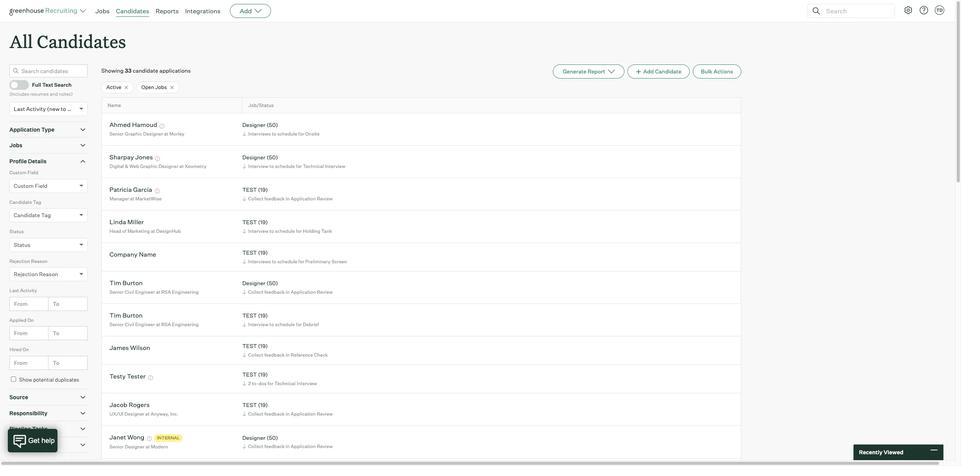 Task type: locate. For each thing, give the bounding box(es) containing it.
for left the debrief on the left bottom of page
[[296, 322, 302, 328]]

2 collect from the top
[[248, 290, 264, 295]]

3 senior from the top
[[110, 322, 124, 328]]

name down active
[[108, 102, 121, 108]]

rejection reason
[[9, 259, 48, 264], [14, 271, 58, 278]]

for left preliminary
[[299, 259, 305, 265]]

jobs link
[[95, 7, 110, 15]]

1 test (19) collect feedback in application review from the top
[[242, 187, 333, 202]]

company
[[110, 251, 138, 259]]

1 test from the top
[[242, 187, 257, 193]]

33
[[125, 67, 132, 74]]

add candidate
[[644, 68, 682, 75]]

0 vertical spatial tim burton senior civil engineer at rsa engineering
[[110, 280, 199, 295]]

(19) inside test (19) interviews to schedule for preliminary screen
[[258, 250, 268, 256]]

0 vertical spatial civil
[[125, 290, 134, 295]]

1 tim from the top
[[110, 280, 121, 287]]

designer (50) interview to schedule for technical interview
[[242, 154, 346, 169]]

add
[[240, 7, 252, 15], [644, 68, 654, 75]]

schedule left the holding
[[275, 228, 295, 234]]

schedule inside test (19) interview to schedule for holding tank
[[275, 228, 295, 234]]

senior down janet
[[110, 444, 124, 450]]

schedule inside "designer (50) interviews to schedule for onsite"
[[278, 131, 297, 137]]

tim burton senior civil engineer at rsa engineering down company name 'link'
[[110, 280, 199, 295]]

integrations
[[185, 7, 221, 15]]

for inside "designer (50) interviews to schedule for onsite"
[[299, 131, 305, 137]]

ahmed hamoud has been in onsite for more than 21 days image
[[159, 124, 166, 129]]

1 vertical spatial engineering
[[172, 322, 199, 328]]

1 civil from the top
[[125, 290, 134, 295]]

schedule inside test (19) interviews to schedule for preliminary screen
[[278, 259, 297, 265]]

tag down custom field element
[[33, 199, 41, 205]]

last down the (includes
[[14, 106, 25, 112]]

2 interviews from the top
[[248, 259, 271, 265]]

field
[[28, 170, 38, 176], [35, 183, 48, 189]]

burton for test
[[123, 312, 143, 320]]

0 vertical spatial interviews
[[248, 131, 271, 137]]

rejection reason down the status element
[[9, 259, 48, 264]]

candidates down "jobs" link
[[37, 30, 126, 53]]

1 rsa from the top
[[161, 290, 171, 295]]

0 vertical spatial custom field
[[9, 170, 38, 176]]

feedback for ux/ui designer at anyway, inc.
[[265, 412, 285, 417]]

collect feedback in application review link for senior designer at modern
[[241, 444, 335, 451]]

test for interview to schedule for holding tank link
[[242, 219, 257, 226]]

tim burton senior civil engineer at rsa engineering for designer
[[110, 280, 199, 295]]

candidate down custom field element
[[9, 199, 32, 205]]

candidate up the status element
[[14, 212, 40, 219]]

1 vertical spatial technical
[[275, 381, 296, 387]]

for inside test (19) interview to schedule for holding tank
[[296, 228, 302, 234]]

2 feedback from the top
[[265, 290, 285, 295]]

collect inside test (19) collect feedback in reference check
[[248, 353, 264, 358]]

0 vertical spatial technical
[[303, 164, 324, 169]]

digital & web graphic designer at xeometry
[[110, 164, 207, 169]]

6 (19) from the top
[[258, 372, 268, 379]]

1 horizontal spatial technical
[[303, 164, 324, 169]]

custom field element
[[9, 169, 88, 199]]

2 rsa from the top
[[161, 322, 171, 328]]

from down last activity
[[14, 301, 28, 307]]

interview inside test (19) interview to schedule for holding tank
[[248, 228, 269, 234]]

test inside test (19) 2 to-dos for technical interview
[[242, 372, 257, 379]]

interviews for designer
[[248, 131, 271, 137]]

status down candidate tag element
[[9, 229, 24, 235]]

for left the holding
[[296, 228, 302, 234]]

0 horizontal spatial technical
[[275, 381, 296, 387]]

0 vertical spatial on
[[27, 318, 34, 323]]

Search text field
[[825, 5, 888, 17]]

to for test (19) interview to schedule for debrief
[[270, 322, 274, 328]]

designer inside "designer (50) interviews to schedule for onsite"
[[242, 122, 266, 129]]

add candidate link
[[628, 65, 690, 79]]

actions
[[714, 68, 734, 75]]

4 feedback from the top
[[265, 412, 285, 417]]

1 vertical spatial graphic
[[140, 164, 158, 169]]

schedule down interview to schedule for holding tank link
[[278, 259, 297, 265]]

3 in from the top
[[286, 353, 290, 358]]

from
[[14, 301, 28, 307], [14, 330, 28, 337], [14, 360, 28, 367]]

Show potential duplicates checkbox
[[11, 377, 16, 382]]

0 vertical spatial to
[[53, 301, 59, 307]]

application for ux/ui designer at anyway, inc.
[[291, 412, 316, 417]]

1 to from the top
[[53, 301, 59, 307]]

0 vertical spatial burton
[[123, 280, 143, 287]]

status
[[9, 229, 24, 235], [14, 242, 30, 248]]

linda miller head of marketing at designhub
[[110, 219, 181, 234]]

onsite
[[306, 131, 320, 137]]

rsa for test (19)
[[161, 322, 171, 328]]

tim down company
[[110, 280, 121, 287]]

0 vertical spatial rejection reason
[[9, 259, 48, 264]]

garcia
[[133, 186, 152, 194]]

schedule inside test (19) interview to schedule for debrief
[[275, 322, 295, 328]]

test inside test (19) interviews to schedule for preliminary screen
[[242, 250, 257, 256]]

tim burton link for test
[[110, 312, 143, 321]]

tim for test
[[110, 312, 121, 320]]

3 to from the top
[[53, 360, 59, 367]]

reference
[[291, 353, 313, 358]]

search
[[54, 82, 72, 88]]

2 engineering from the top
[[172, 322, 199, 328]]

0 vertical spatial tim burton link
[[110, 280, 143, 289]]

rejection reason up last activity
[[14, 271, 58, 278]]

3 from from the top
[[14, 360, 28, 367]]

0 horizontal spatial add
[[240, 7, 252, 15]]

status up rejection reason element
[[14, 242, 30, 248]]

candidate left bulk
[[656, 68, 682, 75]]

1 from from the top
[[14, 301, 28, 307]]

2 vertical spatial jobs
[[9, 142, 22, 149]]

schedule up test (19) collect feedback in reference check
[[275, 322, 295, 328]]

2 from from the top
[[14, 330, 28, 337]]

test (19) collect feedback in application review down interview to schedule for technical interview link
[[242, 187, 333, 202]]

check
[[314, 353, 328, 358]]

tim burton link down company
[[110, 280, 143, 289]]

candidate tag element
[[9, 199, 88, 228]]

from for hired
[[14, 360, 28, 367]]

generate
[[563, 68, 587, 75]]

to up test (19) collect feedback in reference check
[[270, 322, 274, 328]]

tim up james
[[110, 312, 121, 320]]

engineering
[[172, 290, 199, 295], [172, 322, 199, 328]]

screen
[[332, 259, 347, 265]]

3 collect from the top
[[248, 353, 264, 358]]

(19) for collect feedback in reference check link
[[258, 343, 268, 350]]

all
[[9, 30, 33, 53]]

1 vertical spatial jobs
[[155, 84, 167, 90]]

to down job/status
[[272, 131, 277, 137]]

1 vertical spatial reason
[[39, 271, 58, 278]]

collect for ux/ui designer at anyway, inc.
[[248, 412, 264, 417]]

1 horizontal spatial add
[[644, 68, 654, 75]]

2 designer (50) collect feedback in application review from the top
[[242, 435, 333, 450]]

test inside test (19) interview to schedule for holding tank
[[242, 219, 257, 226]]

candidate
[[133, 67, 158, 74]]

4 test from the top
[[242, 313, 257, 319]]

0 vertical spatial status
[[9, 229, 24, 235]]

jacob
[[110, 402, 127, 409]]

senior up james
[[110, 322, 124, 328]]

from down applied on
[[14, 330, 28, 337]]

debrief
[[303, 322, 319, 328]]

3 review from the top
[[317, 412, 333, 417]]

to
[[53, 301, 59, 307], [53, 330, 59, 337], [53, 360, 59, 367]]

patricia garcia has been in application review for more than 5 days image
[[154, 189, 161, 194]]

patricia garcia
[[110, 186, 152, 194]]

last up applied
[[9, 288, 19, 294]]

1 vertical spatial to
[[53, 330, 59, 337]]

jacob rogers ux/ui designer at anyway, inc.
[[110, 402, 178, 417]]

active
[[106, 84, 121, 90]]

interview
[[248, 164, 269, 169], [325, 164, 346, 169], [248, 228, 269, 234], [248, 322, 269, 328], [297, 381, 317, 387]]

1 vertical spatial activity
[[20, 288, 37, 294]]

3 feedback from the top
[[265, 353, 285, 358]]

for inside test (19) interview to schedule for debrief
[[296, 322, 302, 328]]

activity down resumes
[[26, 106, 46, 112]]

collect feedback in application review link for senior civil engineer at rsa engineering
[[241, 289, 335, 296]]

(19) inside test (19) interview to schedule for debrief
[[258, 313, 268, 319]]

technical inside test (19) 2 to-dos for technical interview
[[275, 381, 296, 387]]

education
[[9, 442, 36, 449]]

2 to from the top
[[53, 330, 59, 337]]

activity down rejection reason element
[[20, 288, 37, 294]]

2 engineer from the top
[[135, 322, 155, 328]]

from down hired on on the bottom left of the page
[[14, 360, 28, 367]]

(includes
[[9, 91, 29, 97]]

at
[[164, 131, 168, 137], [180, 164, 184, 169], [130, 196, 134, 202], [151, 228, 155, 234], [156, 290, 160, 295], [156, 322, 160, 328], [145, 412, 150, 417], [146, 444, 150, 450]]

internal
[[157, 436, 180, 441]]

to left old)
[[61, 106, 66, 112]]

for for test (19) interview to schedule for holding tank
[[296, 228, 302, 234]]

2 tim burton link from the top
[[110, 312, 143, 321]]

burton down company name 'link'
[[123, 280, 143, 287]]

for left onsite
[[299, 131, 305, 137]]

for inside test (19) 2 to-dos for technical interview
[[268, 381, 274, 387]]

civil down company name 'link'
[[125, 290, 134, 295]]

test for the interviews to schedule for preliminary screen link
[[242, 250, 257, 256]]

company name
[[110, 251, 156, 259]]

0 vertical spatial tim
[[110, 280, 121, 287]]

6 test from the top
[[242, 372, 257, 379]]

custom down profile
[[9, 170, 27, 176]]

2 collect feedback in application review link from the top
[[241, 289, 335, 296]]

add for add
[[240, 7, 252, 15]]

1 vertical spatial tim burton senior civil engineer at rsa engineering
[[110, 312, 199, 328]]

candidate tag down custom field element
[[9, 199, 41, 205]]

to for applied on
[[53, 330, 59, 337]]

designer (50) collect feedback in application review
[[242, 280, 333, 295], [242, 435, 333, 450]]

2 tim burton senior civil engineer at rsa engineering from the top
[[110, 312, 199, 328]]

senior down ahmed
[[110, 131, 124, 137]]

2 test (19) collect feedback in application review from the top
[[242, 402, 333, 417]]

collect feedback in application review link
[[241, 195, 335, 203], [241, 289, 335, 296], [241, 411, 335, 418], [241, 444, 335, 451]]

1 review from the top
[[317, 196, 333, 202]]

1 vertical spatial rsa
[[161, 322, 171, 328]]

0 vertical spatial from
[[14, 301, 28, 307]]

custom down profile details at top left
[[14, 183, 34, 189]]

to down interview to schedule for holding tank link
[[272, 259, 277, 265]]

0 vertical spatial test (19) collect feedback in application review
[[242, 187, 333, 202]]

review for senior designer at modern
[[317, 444, 333, 450]]

to inside test (19) interviews to schedule for preliminary screen
[[272, 259, 277, 265]]

rejection reason element
[[9, 258, 88, 287]]

1 tim burton senior civil engineer at rsa engineering from the top
[[110, 280, 199, 295]]

1 vertical spatial designer (50) collect feedback in application review
[[242, 435, 333, 450]]

(19) for the "2 to-dos for technical interview" link
[[258, 372, 268, 379]]

1 vertical spatial last
[[9, 288, 19, 294]]

test (19) interview to schedule for holding tank
[[242, 219, 332, 234]]

0 vertical spatial engineer
[[135, 290, 155, 295]]

0 vertical spatial candidate
[[656, 68, 682, 75]]

test (19) collect feedback in application review down the "2 to-dos for technical interview" link
[[242, 402, 333, 417]]

to up test (19) interviews to schedule for preliminary screen at the bottom left
[[270, 228, 274, 234]]

for inside test (19) interviews to schedule for preliminary screen
[[299, 259, 305, 265]]

application for manager at marketwise
[[291, 196, 316, 202]]

2 vertical spatial candidate
[[14, 212, 40, 219]]

for inside designer (50) interview to schedule for technical interview
[[296, 164, 302, 169]]

2 civil from the top
[[125, 322, 134, 328]]

0 horizontal spatial name
[[108, 102, 121, 108]]

2 (50) from the top
[[267, 154, 278, 161]]

0 vertical spatial name
[[108, 102, 121, 108]]

at inside 'linda miller head of marketing at designhub'
[[151, 228, 155, 234]]

(19) inside test (19) interview to schedule for holding tank
[[258, 219, 268, 226]]

schedule
[[278, 131, 297, 137], [275, 164, 295, 169], [275, 228, 295, 234], [278, 259, 297, 265], [275, 322, 295, 328]]

company name link
[[110, 251, 156, 260]]

1 burton from the top
[[123, 280, 143, 287]]

jobs up profile
[[9, 142, 22, 149]]

(50) inside designer (50) interview to schedule for technical interview
[[267, 154, 278, 161]]

activity for last activity
[[20, 288, 37, 294]]

5 (19) from the top
[[258, 343, 268, 350]]

2 review from the top
[[317, 290, 333, 295]]

collect
[[248, 196, 264, 202], [248, 290, 264, 295], [248, 353, 264, 358], [248, 412, 264, 417], [248, 444, 264, 450]]

0 vertical spatial last
[[14, 106, 25, 112]]

greenhouse recruiting image
[[9, 6, 80, 16]]

2 tim from the top
[[110, 312, 121, 320]]

interviews to schedule for preliminary screen link
[[241, 258, 349, 266]]

type
[[41, 126, 54, 133]]

to inside designer (50) interview to schedule for technical interview
[[270, 164, 274, 169]]

anyway,
[[151, 412, 169, 417]]

bulk
[[702, 68, 713, 75]]

1 vertical spatial on
[[23, 347, 29, 353]]

(50) inside "designer (50) interviews to schedule for onsite"
[[267, 122, 278, 129]]

2 vertical spatial to
[[53, 360, 59, 367]]

0 vertical spatial add
[[240, 7, 252, 15]]

0 vertical spatial candidate tag
[[9, 199, 41, 205]]

tim for designer
[[110, 280, 121, 287]]

3 collect feedback in application review link from the top
[[241, 411, 335, 418]]

1 vertical spatial tag
[[41, 212, 51, 219]]

1 in from the top
[[286, 196, 290, 202]]

ahmed hamoud
[[110, 121, 157, 129]]

1 horizontal spatial name
[[139, 251, 156, 259]]

5 in from the top
[[286, 444, 290, 450]]

to for test (19) interviews to schedule for preliminary screen
[[272, 259, 277, 265]]

1 (50) from the top
[[267, 122, 278, 129]]

tag
[[33, 199, 41, 205], [41, 212, 51, 219]]

schedule down interviews to schedule for onsite link
[[275, 164, 295, 169]]

civil up james wilson
[[125, 322, 134, 328]]

source
[[9, 395, 28, 401]]

4 review from the top
[[317, 444, 333, 450]]

interview to schedule for debrief link
[[241, 321, 321, 329]]

1 vertical spatial candidate
[[9, 199, 32, 205]]

(19) inside test (19) 2 to-dos for technical interview
[[258, 372, 268, 379]]

for down interviews to schedule for onsite link
[[296, 164, 302, 169]]

1 vertical spatial name
[[139, 251, 156, 259]]

1 vertical spatial interviews
[[248, 259, 271, 265]]

2 burton from the top
[[123, 312, 143, 320]]

4 (50) from the top
[[267, 435, 278, 442]]

add inside popup button
[[240, 7, 252, 15]]

on right applied
[[27, 318, 34, 323]]

test inside test (19) collect feedback in reference check
[[242, 343, 257, 350]]

tim
[[110, 280, 121, 287], [110, 312, 121, 320]]

application for senior designer at modern
[[291, 444, 316, 450]]

1 vertical spatial add
[[644, 68, 654, 75]]

last
[[14, 106, 25, 112], [9, 288, 19, 294]]

janet wong link
[[110, 434, 145, 443]]

testy tester link
[[110, 373, 146, 382]]

application for senior civil engineer at rsa engineering
[[291, 290, 316, 295]]

applied
[[9, 318, 26, 323]]

configure image
[[904, 5, 914, 15]]

2 (19) from the top
[[258, 219, 268, 226]]

1 vertical spatial tim
[[110, 312, 121, 320]]

schedule left onsite
[[278, 131, 297, 137]]

interviews for test
[[248, 259, 271, 265]]

0 vertical spatial custom
[[9, 170, 27, 176]]

last activity (new to old) option
[[14, 106, 77, 112]]

reason
[[31, 259, 48, 264], [39, 271, 58, 278]]

0 vertical spatial designer (50) collect feedback in application review
[[242, 280, 333, 295]]

2 in from the top
[[286, 290, 290, 295]]

1 feedback from the top
[[265, 196, 285, 202]]

1 vertical spatial burton
[[123, 312, 143, 320]]

3 test from the top
[[242, 250, 257, 256]]

(50) for sharpay jones
[[267, 154, 278, 161]]

collect for senior designer at modern
[[248, 444, 264, 450]]

profile
[[9, 158, 27, 165]]

4 collect from the top
[[248, 412, 264, 417]]

and
[[50, 91, 58, 97]]

technical down onsite
[[303, 164, 324, 169]]

2 senior from the top
[[110, 290, 124, 295]]

0 vertical spatial engineering
[[172, 290, 199, 295]]

2 horizontal spatial jobs
[[155, 84, 167, 90]]

tag up the status element
[[41, 212, 51, 219]]

sharpay jones has been in technical interview for more than 14 days image
[[154, 157, 161, 161]]

feedback for senior designer at modern
[[265, 444, 285, 450]]

application
[[9, 126, 40, 133], [291, 196, 316, 202], [291, 290, 316, 295], [291, 412, 316, 417], [291, 444, 316, 450]]

candidates right "jobs" link
[[116, 7, 149, 15]]

test (19) collect feedback in application review
[[242, 187, 333, 202], [242, 402, 333, 417]]

name inside 'link'
[[139, 251, 156, 259]]

collect for manager at marketwise
[[248, 196, 264, 202]]

interviews
[[248, 131, 271, 137], [248, 259, 271, 265]]

ahmed
[[110, 121, 131, 129]]

for for designer (50) interviews to schedule for onsite
[[299, 131, 305, 137]]

2 test from the top
[[242, 219, 257, 226]]

to inside test (19) interview to schedule for holding tank
[[270, 228, 274, 234]]

showing 33 candidate applications
[[101, 67, 191, 74]]

tim burton link up james wilson
[[110, 312, 143, 321]]

Search candidates field
[[9, 65, 88, 78]]

1 vertical spatial engineer
[[135, 322, 155, 328]]

graphic down jones
[[140, 164, 158, 169]]

burton
[[123, 280, 143, 287], [123, 312, 143, 320]]

0 vertical spatial candidates
[[116, 7, 149, 15]]

last for last activity (new to old)
[[14, 106, 25, 112]]

4 in from the top
[[286, 412, 290, 417]]

technical inside designer (50) interview to schedule for technical interview
[[303, 164, 324, 169]]

testy
[[110, 373, 126, 381]]

last for last activity
[[9, 288, 19, 294]]

1 vertical spatial test (19) collect feedback in application review
[[242, 402, 333, 417]]

5 collect from the top
[[248, 444, 264, 450]]

engineer down company name 'link'
[[135, 290, 155, 295]]

1 collect from the top
[[248, 196, 264, 202]]

interviews inside "designer (50) interviews to schedule for onsite"
[[248, 131, 271, 137]]

tim burton senior civil engineer at rsa engineering up wilson
[[110, 312, 199, 328]]

jobs right open
[[155, 84, 167, 90]]

5 feedback from the top
[[265, 444, 285, 450]]

add for add candidate
[[644, 68, 654, 75]]

candidate tag
[[9, 199, 41, 205], [14, 212, 51, 219]]

1 vertical spatial candidates
[[37, 30, 126, 53]]

5 test from the top
[[242, 343, 257, 350]]

potential
[[33, 377, 54, 383]]

1 tim burton link from the top
[[110, 280, 143, 289]]

on right hired at the bottom left of page
[[23, 347, 29, 353]]

engineering for designer (50)
[[172, 290, 199, 295]]

senior down company
[[110, 290, 124, 295]]

engineer up wilson
[[135, 322, 155, 328]]

custom field
[[9, 170, 38, 176], [14, 183, 48, 189]]

1 engineer from the top
[[135, 290, 155, 295]]

graphic down the ahmed hamoud link
[[125, 131, 142, 137]]

for right dos
[[268, 381, 274, 387]]

0 vertical spatial field
[[28, 170, 38, 176]]

1 vertical spatial civil
[[125, 322, 134, 328]]

interviews inside test (19) interviews to schedule for preliminary screen
[[248, 259, 271, 265]]

to for designer (50) interviews to schedule for onsite
[[272, 131, 277, 137]]

1 interviews from the top
[[248, 131, 271, 137]]

1 vertical spatial tim burton link
[[110, 312, 143, 321]]

preliminary
[[306, 259, 331, 265]]

1 designer (50) collect feedback in application review from the top
[[242, 280, 333, 295]]

to inside "designer (50) interviews to schedule for onsite"
[[272, 131, 277, 137]]

test inside test (19) interview to schedule for debrief
[[242, 313, 257, 319]]

on for hired on
[[23, 347, 29, 353]]

schedule inside designer (50) interview to schedule for technical interview
[[275, 164, 295, 169]]

2 vertical spatial from
[[14, 360, 28, 367]]

last activity
[[9, 288, 37, 294]]

test
[[242, 187, 257, 193], [242, 219, 257, 226], [242, 250, 257, 256], [242, 313, 257, 319], [242, 343, 257, 350], [242, 372, 257, 379], [242, 402, 257, 409]]

duplicates
[[55, 377, 79, 383]]

1 collect feedback in application review link from the top
[[241, 195, 335, 203]]

in for manager at marketwise
[[286, 196, 290, 202]]

schedule for designer (50) interview to schedule for technical interview
[[275, 164, 295, 169]]

to down interviews to schedule for onsite link
[[270, 164, 274, 169]]

(19) inside test (19) collect feedback in reference check
[[258, 343, 268, 350]]

technical right dos
[[275, 381, 296, 387]]

0 vertical spatial activity
[[26, 106, 46, 112]]

for
[[299, 131, 305, 137], [296, 164, 302, 169], [296, 228, 302, 234], [299, 259, 305, 265], [296, 322, 302, 328], [268, 381, 274, 387]]

1 engineering from the top
[[172, 290, 199, 295]]

to inside test (19) interview to schedule for debrief
[[270, 322, 274, 328]]

candidate tag up the status element
[[14, 212, 51, 219]]

burton up james wilson
[[123, 312, 143, 320]]

3 (19) from the top
[[258, 250, 268, 256]]

4 (19) from the top
[[258, 313, 268, 319]]

name right company
[[139, 251, 156, 259]]

1 vertical spatial from
[[14, 330, 28, 337]]

jobs left candidates link
[[95, 7, 110, 15]]

0 vertical spatial rsa
[[161, 290, 171, 295]]

1 horizontal spatial jobs
[[95, 7, 110, 15]]

interview inside test (19) interview to schedule for debrief
[[248, 322, 269, 328]]

4 collect feedback in application review link from the top
[[241, 444, 335, 451]]



Task type: describe. For each thing, give the bounding box(es) containing it.
feedback for senior civil engineer at rsa engineering
[[265, 290, 285, 295]]

civil for designer (50)
[[125, 290, 134, 295]]

1 (19) from the top
[[258, 187, 268, 193]]

senior designer at modern
[[110, 444, 168, 450]]

all candidates
[[9, 30, 126, 53]]

1 vertical spatial rejection reason
[[14, 271, 58, 278]]

report
[[588, 68, 606, 75]]

1 vertical spatial custom field
[[14, 183, 48, 189]]

schedule for test (19) interviews to schedule for preliminary screen
[[278, 259, 297, 265]]

for for test (19) interview to schedule for debrief
[[296, 322, 302, 328]]

(19) for the interviews to schedule for preliminary screen link
[[258, 250, 268, 256]]

wong
[[127, 434, 145, 442]]

(19) for interview to schedule for debrief "link"
[[258, 313, 268, 319]]

(new
[[47, 106, 60, 112]]

designer (50) collect feedback in application review for senior civil engineer at rsa engineering
[[242, 280, 333, 295]]

schedule for designer (50) interviews to schedule for onsite
[[278, 131, 297, 137]]

tim burton senior civil engineer at rsa engineering for test
[[110, 312, 199, 328]]

status element
[[9, 228, 88, 258]]

jacob rogers link
[[110, 402, 150, 411]]

recently
[[860, 450, 883, 456]]

7 (19) from the top
[[258, 402, 268, 409]]

review for senior civil engineer at rsa engineering
[[317, 290, 333, 295]]

morley
[[169, 131, 185, 137]]

0 vertical spatial jobs
[[95, 7, 110, 15]]

burton for designer
[[123, 280, 143, 287]]

job/status
[[248, 102, 274, 108]]

ahmed hamoud link
[[110, 121, 157, 130]]

to for last activity (new to old)
[[61, 106, 66, 112]]

digital
[[110, 164, 124, 169]]

1 vertical spatial candidate tag
[[14, 212, 51, 219]]

designhub
[[156, 228, 181, 234]]

at inside jacob rogers ux/ui designer at anyway, inc.
[[145, 412, 150, 417]]

show
[[19, 377, 32, 383]]

collect feedback in reference check link
[[241, 352, 330, 359]]

in inside test (19) collect feedback in reference check
[[286, 353, 290, 358]]

schedule for test (19) interview to schedule for debrief
[[275, 322, 295, 328]]

engineer for designer (50)
[[135, 290, 155, 295]]

manager
[[110, 196, 129, 202]]

for for test (19) 2 to-dos for technical interview
[[268, 381, 274, 387]]

engineering for test (19)
[[172, 322, 199, 328]]

application type
[[9, 126, 54, 133]]

open
[[141, 84, 154, 90]]

interview to schedule for holding tank link
[[241, 228, 334, 235]]

2
[[248, 381, 251, 387]]

text
[[42, 82, 53, 88]]

james wilson link
[[110, 345, 150, 354]]

reports
[[156, 7, 179, 15]]

interviews to schedule for onsite link
[[241, 130, 322, 138]]

designer (50) collect feedback in application review for senior designer at modern
[[242, 435, 333, 450]]

test (19) interviews to schedule for preliminary screen
[[242, 250, 347, 265]]

head
[[110, 228, 121, 234]]

to for hired on
[[53, 360, 59, 367]]

&
[[125, 164, 128, 169]]

(50) for janet wong
[[267, 435, 278, 442]]

marketwise
[[135, 196, 162, 202]]

reports link
[[156, 7, 179, 15]]

senior graphic designer at morley
[[110, 131, 185, 137]]

(19) for interview to schedule for holding tank link
[[258, 219, 268, 226]]

in for senior civil engineer at rsa engineering
[[286, 290, 290, 295]]

notes)
[[59, 91, 73, 97]]

interview for test (19) interview to schedule for debrief
[[248, 322, 269, 328]]

candidates link
[[116, 7, 149, 15]]

0 vertical spatial tag
[[33, 199, 41, 205]]

janet
[[110, 434, 126, 442]]

designer (50) interviews to schedule for onsite
[[242, 122, 320, 137]]

test (19) interview to schedule for debrief
[[242, 313, 319, 328]]

(50) for ahmed hamoud
[[267, 122, 278, 129]]

web
[[129, 164, 139, 169]]

interview to schedule for technical interview link
[[241, 163, 348, 170]]

test (19) collect feedback in application review for manager at marketwise
[[242, 187, 333, 202]]

engineer for test (19)
[[135, 322, 155, 328]]

checkmark image
[[13, 82, 19, 87]]

test for the "2 to-dos for technical interview" link
[[242, 372, 257, 379]]

responsibility
[[9, 410, 47, 417]]

janet wong
[[110, 434, 145, 442]]

tim burton link for designer
[[110, 280, 143, 289]]

review for ux/ui designer at anyway, inc.
[[317, 412, 333, 417]]

from for applied
[[14, 330, 28, 337]]

james wilson
[[110, 345, 150, 352]]

test (19) collect feedback in application review for ux/ui designer at anyway, inc.
[[242, 402, 333, 417]]

1 vertical spatial field
[[35, 183, 48, 189]]

viewed
[[884, 450, 904, 456]]

rsa for designer (50)
[[161, 290, 171, 295]]

4 senior from the top
[[110, 444, 124, 450]]

tester
[[127, 373, 146, 381]]

schedule for test (19) interview to schedule for holding tank
[[275, 228, 295, 234]]

to-
[[252, 381, 259, 387]]

hired on
[[9, 347, 29, 353]]

0 vertical spatial reason
[[31, 259, 48, 264]]

in for ux/ui designer at anyway, inc.
[[286, 412, 290, 417]]

interview for designer (50) interview to schedule for technical interview
[[248, 164, 269, 169]]

civil for test (19)
[[125, 322, 134, 328]]

activity for last activity (new to old)
[[26, 106, 46, 112]]

tasks
[[32, 426, 48, 433]]

full
[[32, 82, 41, 88]]

modern
[[151, 444, 168, 450]]

ux/ui
[[110, 412, 124, 417]]

details
[[28, 158, 47, 165]]

patricia garcia link
[[110, 186, 152, 195]]

for for test (19) interviews to schedule for preliminary screen
[[299, 259, 305, 265]]

hamoud
[[132, 121, 157, 129]]

1 vertical spatial custom
[[14, 183, 34, 189]]

bulk actions link
[[693, 65, 742, 79]]

to for last activity
[[53, 301, 59, 307]]

testy tester
[[110, 373, 146, 381]]

linda miller link
[[110, 219, 144, 228]]

resumes
[[30, 91, 49, 97]]

last activity (new to old)
[[14, 106, 77, 112]]

technical for (50)
[[303, 164, 324, 169]]

pipeline tasks
[[9, 426, 48, 433]]

3 (50) from the top
[[267, 280, 278, 287]]

to for designer (50) interview to schedule for technical interview
[[270, 164, 274, 169]]

tank
[[322, 228, 332, 234]]

0 vertical spatial rejection
[[9, 259, 30, 264]]

rogers
[[129, 402, 150, 409]]

james
[[110, 345, 129, 352]]

sharpay jones
[[110, 154, 153, 161]]

linda
[[110, 219, 126, 226]]

collect feedback in application review link for manager at marketwise
[[241, 195, 335, 203]]

open jobs
[[141, 84, 167, 90]]

patricia
[[110, 186, 132, 194]]

1 senior from the top
[[110, 131, 124, 137]]

sharpay jones link
[[110, 154, 153, 163]]

designer inside designer (50) interview to schedule for technical interview
[[242, 154, 266, 161]]

pipeline
[[9, 426, 31, 433]]

applied on
[[9, 318, 34, 323]]

profile details
[[9, 158, 47, 165]]

designer inside jacob rogers ux/ui designer at anyway, inc.
[[125, 412, 144, 417]]

2 to-dos for technical interview link
[[241, 380, 319, 388]]

test for collect feedback in reference check link
[[242, 343, 257, 350]]

candidate reports are now available! apply filters and select "view in app" element
[[553, 65, 625, 79]]

7 test from the top
[[242, 402, 257, 409]]

test for interview to schedule for debrief "link"
[[242, 313, 257, 319]]

review for manager at marketwise
[[317, 196, 333, 202]]

1 vertical spatial rejection
[[14, 271, 38, 278]]

for for designer (50) interview to schedule for technical interview
[[296, 164, 302, 169]]

add button
[[230, 4, 271, 18]]

feedback inside test (19) collect feedback in reference check
[[265, 353, 285, 358]]

td button
[[936, 5, 945, 15]]

1 vertical spatial status
[[14, 242, 30, 248]]

to for test (19) interview to schedule for holding tank
[[270, 228, 274, 234]]

on for applied on
[[27, 318, 34, 323]]

applications
[[160, 67, 191, 74]]

interview for test (19) interview to schedule for holding tank
[[248, 228, 269, 234]]

collect feedback in application review link for ux/ui designer at anyway, inc.
[[241, 411, 335, 418]]

testy tester has been in technical interview for more than 14 days image
[[147, 376, 154, 381]]

test (19) collect feedback in reference check
[[242, 343, 328, 358]]

from for last
[[14, 301, 28, 307]]

of
[[122, 228, 127, 234]]

0 vertical spatial graphic
[[125, 131, 142, 137]]

miller
[[127, 219, 144, 226]]

collect for senior civil engineer at rsa engineering
[[248, 290, 264, 295]]

feedback for manager at marketwise
[[265, 196, 285, 202]]

in for senior designer at modern
[[286, 444, 290, 450]]

interview inside test (19) 2 to-dos for technical interview
[[297, 381, 317, 387]]

0 horizontal spatial jobs
[[9, 142, 22, 149]]

technical for (19)
[[275, 381, 296, 387]]

janet wong has been in application review for more than 5 days image
[[146, 437, 153, 442]]

bulk actions
[[702, 68, 734, 75]]



Task type: vqa. For each thing, say whether or not it's contained in the screenshot.
'Pipeline' in the "Pipeline" link
no



